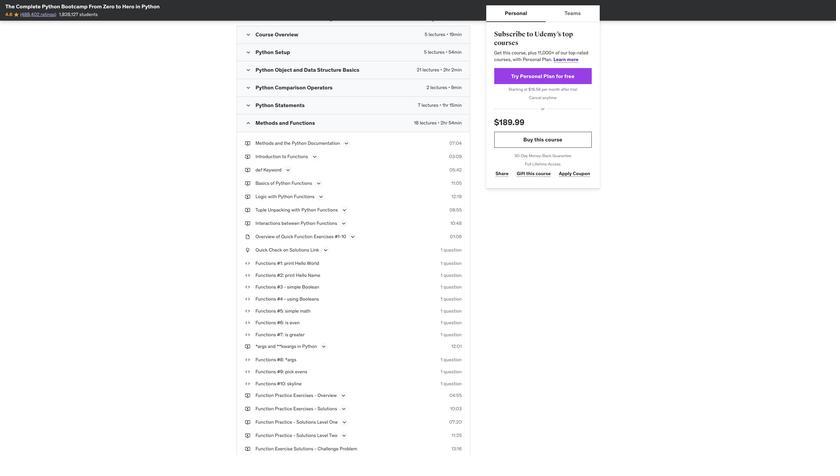 Task type: locate. For each thing, give the bounding box(es) containing it.
money-
[[529, 153, 543, 158]]

exercises up function practice - solutions level one
[[293, 406, 313, 412]]

2 horizontal spatial to
[[527, 30, 534, 38]]

apply coupon button
[[558, 167, 592, 180]]

0 vertical spatial course
[[545, 136, 563, 143]]

2 vertical spatial exercises
[[293, 406, 313, 412]]

1 vertical spatial to
[[527, 30, 534, 38]]

methods up introduction
[[256, 140, 274, 146]]

lectures right 7
[[422, 102, 439, 108]]

(488,402
[[20, 11, 39, 17]]

courses,
[[494, 56, 512, 62]]

2hr down 1hr
[[441, 120, 448, 126]]

•
[[262, 16, 264, 22], [291, 16, 293, 22], [447, 31, 449, 37], [446, 49, 448, 55], [441, 67, 442, 73], [449, 85, 450, 91], [440, 102, 441, 108], [438, 120, 440, 126]]

4 small image from the top
[[245, 85, 252, 91]]

12 xsmall image from the top
[[245, 369, 250, 376]]

practice down function practice exercises - overview
[[275, 406, 292, 412]]

6 1 from the top
[[441, 308, 443, 314]]

11 question from the top
[[444, 381, 462, 387]]

small image
[[245, 31, 252, 38], [245, 49, 252, 56], [245, 67, 252, 74], [245, 85, 252, 91], [245, 102, 252, 109], [245, 120, 252, 127]]

print right #2:
[[285, 272, 295, 278]]

2 sections from the left
[[451, 16, 470, 22]]

python left object
[[256, 67, 274, 73]]

or
[[541, 106, 545, 111]]

of down keyword
[[271, 180, 275, 186]]

function for function practice - solutions level one
[[256, 419, 274, 426]]

and left the
[[275, 140, 283, 146]]

1 horizontal spatial basics
[[343, 67, 360, 73]]

8 question from the top
[[444, 332, 462, 338]]

personal down plus
[[523, 56, 541, 62]]

5 question from the top
[[444, 296, 462, 302]]

- up function practice exercises - solutions
[[315, 393, 317, 399]]

students
[[79, 11, 98, 17]]

practice for function practice - solutions level one
[[275, 419, 292, 426]]

to for introduction to functions
[[282, 154, 286, 160]]

0 vertical spatial 5
[[425, 31, 428, 37]]

1 practice from the top
[[275, 393, 292, 399]]

python down course
[[256, 49, 274, 56]]

is right '#6:'
[[285, 320, 289, 326]]

subscribe
[[494, 30, 526, 38]]

7 xsmall image from the top
[[245, 247, 250, 254]]

• left 1hr
[[440, 102, 441, 108]]

with down course,
[[513, 56, 522, 62]]

30-
[[515, 153, 521, 158]]

2 vertical spatial overview
[[318, 393, 337, 399]]

0 horizontal spatial in
[[136, 3, 140, 10]]

0 vertical spatial with
[[513, 56, 522, 62]]

get this course, plus 11,000+ of our top-rated courses, with personal plan.
[[494, 50, 589, 62]]

print right the #1:
[[284, 261, 294, 267]]

small image for python object and data structure basics
[[245, 67, 252, 74]]

free
[[565, 73, 575, 79]]

is for even
[[285, 320, 289, 326]]

exercises left #1- on the left of the page
[[314, 234, 334, 240]]

try
[[511, 73, 519, 79]]

07:04
[[450, 140, 462, 146]]

try personal plan for free
[[511, 73, 575, 79]]

6 small image from the top
[[245, 120, 252, 127]]

18 lectures • 2hr 54min
[[414, 120, 462, 126]]

exercises down skyline
[[293, 393, 313, 399]]

03:09
[[449, 154, 462, 160]]

python
[[42, 3, 60, 10], [142, 3, 160, 10], [256, 49, 274, 56], [256, 67, 274, 73], [256, 84, 274, 91], [256, 102, 274, 109], [292, 140, 307, 146], [276, 180, 291, 186], [278, 194, 293, 200], [302, 207, 316, 213], [301, 220, 316, 226], [302, 344, 317, 350]]

#1-
[[335, 234, 342, 240]]

quick up 'quick check on solutions link'
[[281, 234, 293, 240]]

to down the
[[282, 154, 286, 160]]

of left our
[[556, 50, 560, 56]]

python up logic with python functions
[[276, 180, 291, 186]]

5 xsmall image from the top
[[245, 220, 250, 227]]

4 question from the top
[[444, 284, 462, 290]]

xsmall image
[[245, 167, 250, 174], [245, 180, 250, 187], [245, 194, 250, 200], [245, 207, 250, 214], [245, 220, 250, 227], [245, 234, 250, 240], [245, 247, 250, 254], [245, 261, 250, 267], [245, 284, 250, 291], [245, 296, 250, 303], [245, 320, 250, 327], [245, 369, 250, 376], [245, 381, 250, 387], [245, 419, 250, 426], [245, 433, 250, 439], [245, 446, 250, 453]]

day
[[521, 153, 528, 158]]

python up "python statements"
[[256, 84, 274, 91]]

2 xsmall image from the top
[[245, 180, 250, 187]]

2 vertical spatial this
[[526, 171, 535, 177]]

plan.
[[542, 56, 553, 62]]

6 question from the top
[[444, 308, 462, 314]]

in
[[136, 3, 140, 10], [297, 344, 301, 350]]

0 vertical spatial 54min
[[449, 49, 462, 55]]

7 question from the top
[[444, 320, 462, 326]]

print for #2:
[[285, 272, 295, 278]]

0 horizontal spatial quick
[[256, 247, 268, 253]]

08:55
[[450, 207, 462, 213]]

course up the back
[[545, 136, 563, 143]]

1
[[441, 247, 443, 253], [441, 261, 443, 267], [441, 272, 443, 278], [441, 284, 443, 290], [441, 296, 443, 302], [441, 308, 443, 314], [441, 320, 443, 326], [441, 332, 443, 338], [441, 357, 443, 363], [441, 369, 443, 375], [441, 381, 443, 387]]

5 1 from the top
[[441, 296, 443, 302]]

expand
[[427, 16, 444, 22]]

simple up using
[[287, 284, 301, 290]]

solutions for function practice - solutions level two
[[297, 433, 316, 439]]

question
[[444, 247, 462, 253], [444, 261, 462, 267], [444, 272, 462, 278], [444, 284, 462, 290], [444, 296, 462, 302], [444, 308, 462, 314], [444, 320, 462, 326], [444, 332, 462, 338], [444, 357, 462, 363], [444, 369, 462, 375], [444, 381, 462, 387]]

sections right 23
[[243, 16, 261, 22]]

top
[[563, 30, 573, 38]]

1 horizontal spatial of
[[276, 234, 280, 240]]

this right buy
[[535, 136, 544, 143]]

unpacking
[[268, 207, 290, 213]]

pick
[[285, 369, 294, 375]]

exercises for overview
[[293, 393, 313, 399]]

1 methods from the top
[[256, 120, 278, 126]]

2 level from the top
[[317, 433, 328, 439]]

evens
[[295, 369, 307, 375]]

• for python object and data structure basics
[[441, 67, 442, 73]]

1 vertical spatial 2hr
[[441, 120, 448, 126]]

1 vertical spatial is
[[285, 332, 288, 338]]

2 small image from the top
[[245, 49, 252, 56]]

this inside the get this course, plus 11,000+ of our top-rated courses, with personal plan.
[[503, 50, 511, 56]]

• for course overview
[[447, 31, 449, 37]]

• down 5 lectures • 19min
[[446, 49, 448, 55]]

hello left name
[[296, 272, 307, 278]]

lectures for python comparison operators
[[431, 85, 447, 91]]

in down greater
[[297, 344, 301, 350]]

0 vertical spatial print
[[284, 261, 294, 267]]

python object and data structure basics
[[256, 67, 360, 73]]

practice down "#10:"
[[275, 393, 292, 399]]

0 vertical spatial hello
[[295, 261, 306, 267]]

1 horizontal spatial quick
[[281, 234, 293, 240]]

and for the
[[275, 140, 283, 146]]

this inside $189.99 buy this course
[[535, 136, 544, 143]]

to left udemy's on the top of the page
[[527, 30, 534, 38]]

• left the 156
[[262, 16, 264, 22]]

23
[[237, 16, 242, 22]]

small image for python statements
[[245, 102, 252, 109]]

functions #7: is greater
[[256, 332, 305, 338]]

5
[[425, 31, 428, 37], [424, 49, 427, 55]]

hello left world
[[295, 261, 306, 267]]

python up ratings)
[[42, 3, 60, 10]]

full
[[525, 162, 532, 167]]

show lecture description image for logic with python functions
[[318, 194, 325, 200]]

22h 13m
[[294, 16, 312, 22]]

exercises for solutions
[[293, 406, 313, 412]]

this right gift
[[526, 171, 535, 177]]

solutions for quick check on solutions link
[[290, 247, 309, 253]]

between
[[282, 220, 300, 226]]

show lecture description image for overview of quick function exercises #1-10
[[350, 234, 356, 241]]

functions #8: *args
[[256, 357, 297, 363]]

the complete python bootcamp from zero to hero in python
[[5, 3, 160, 10]]

1 vertical spatial hello
[[296, 272, 307, 278]]

1 small image from the top
[[245, 31, 252, 38]]

personal up $16.58
[[520, 73, 543, 79]]

is right #7:
[[285, 332, 288, 338]]

2 vertical spatial to
[[282, 154, 286, 160]]

#2:
[[277, 272, 284, 278]]

- right #3
[[284, 284, 286, 290]]

4 practice from the top
[[275, 433, 292, 439]]

• left 9min
[[449, 85, 450, 91]]

1 vertical spatial 5
[[424, 49, 427, 55]]

link
[[310, 247, 319, 253]]

*args
[[256, 344, 267, 350], [285, 357, 297, 363]]

3 small image from the top
[[245, 67, 252, 74]]

1 vertical spatial of
[[271, 180, 275, 186]]

logic
[[256, 194, 267, 200]]

lectures for course overview
[[429, 31, 446, 37]]

2 horizontal spatial of
[[556, 50, 560, 56]]

2 practice from the top
[[275, 406, 292, 412]]

function practice exercises - overview
[[256, 393, 337, 399]]

lectures right the 21
[[423, 67, 440, 73]]

two
[[329, 433, 338, 439]]

05:42
[[450, 167, 462, 173]]

3 1 from the top
[[441, 272, 443, 278]]

solutions down overview of quick function exercises #1-10
[[290, 247, 309, 253]]

with right logic
[[268, 194, 277, 200]]

course,
[[512, 50, 527, 56]]

functions #6: is even
[[256, 320, 300, 326]]

comparison
[[275, 84, 306, 91]]

1 vertical spatial print
[[285, 272, 295, 278]]

1 vertical spatial this
[[535, 136, 544, 143]]

tab list
[[486, 5, 600, 22]]

functions #9: pick evens
[[256, 369, 307, 375]]

0 vertical spatial methods
[[256, 120, 278, 126]]

with up interactions between python functions
[[292, 207, 300, 213]]

expand all sections button
[[427, 12, 470, 26]]

18
[[414, 120, 419, 126]]

sections right "all" at the top right of page
[[451, 16, 470, 22]]

2hr left 2min
[[444, 67, 450, 73]]

1 vertical spatial course
[[536, 171, 551, 177]]

2 methods from the top
[[256, 140, 274, 146]]

booleans
[[300, 296, 319, 302]]

after
[[561, 87, 570, 92]]

and up functions #8: *args
[[268, 344, 276, 350]]

practice up exercise
[[275, 433, 292, 439]]

0 vertical spatial level
[[317, 419, 328, 426]]

boolean
[[302, 284, 319, 290]]

show lecture description image for basics of python functions
[[316, 180, 322, 187]]

0 vertical spatial simple
[[287, 284, 301, 290]]

lectures for python object and data structure basics
[[423, 67, 440, 73]]

9 xsmall image from the top
[[245, 406, 250, 413]]

07:20
[[450, 419, 462, 426]]

-
[[284, 284, 286, 290], [284, 296, 286, 302], [315, 393, 317, 399], [315, 406, 317, 412], [293, 419, 295, 426], [293, 433, 295, 439], [315, 446, 317, 452]]

*args up functions #8: *args
[[256, 344, 267, 350]]

*args and **kwargs in python
[[256, 344, 317, 350]]

and down "python statements"
[[279, 120, 289, 126]]

to
[[116, 3, 121, 10], [527, 30, 534, 38], [282, 154, 286, 160]]

21 lectures • 2hr 2min
[[417, 67, 462, 73]]

8 1 from the top
[[441, 332, 443, 338]]

6 1 question from the top
[[441, 308, 462, 314]]

show lecture description image
[[285, 167, 292, 174], [341, 220, 347, 227], [323, 247, 329, 254], [340, 393, 347, 399], [341, 406, 347, 413], [341, 419, 348, 426], [341, 433, 348, 440]]

overview up one
[[318, 393, 337, 399]]

0 vertical spatial is
[[285, 320, 289, 326]]

this up courses,
[[503, 50, 511, 56]]

9 xsmall image from the top
[[245, 284, 250, 291]]

show lecture description image
[[343, 140, 350, 147], [311, 154, 318, 160], [316, 180, 322, 187], [318, 194, 325, 200], [341, 207, 348, 214], [350, 234, 356, 241], [321, 344, 327, 350]]

0 vertical spatial 2hr
[[444, 67, 450, 73]]

python right the
[[292, 140, 307, 146]]

23 sections • 156 lectures • 22h 13m total length
[[237, 16, 337, 22]]

gift
[[517, 171, 525, 177]]

level left one
[[317, 419, 328, 426]]

3 practice from the top
[[275, 419, 292, 426]]

course down lifetime
[[536, 171, 551, 177]]

python down greater
[[302, 344, 317, 350]]

1 horizontal spatial in
[[297, 344, 301, 350]]

0 horizontal spatial *args
[[256, 344, 267, 350]]

functions #5: simple math
[[256, 308, 311, 314]]

basics right structure
[[343, 67, 360, 73]]

5 down expand
[[425, 31, 428, 37]]

2 xsmall image from the top
[[245, 154, 250, 160]]

• left 19min
[[447, 31, 449, 37]]

practice down function practice exercises - solutions
[[275, 419, 292, 426]]

to inside the subscribe to udemy's top courses
[[527, 30, 534, 38]]

0 horizontal spatial of
[[271, 180, 275, 186]]

this for course,
[[503, 50, 511, 56]]

• left the 22h 13m
[[291, 16, 293, 22]]

show lecture description image for function practice - solutions level two
[[341, 433, 348, 440]]

simple right #5:
[[285, 308, 299, 314]]

0 horizontal spatial basics
[[256, 180, 269, 186]]

quick left check on the left of the page
[[256, 247, 268, 253]]

54min down 19min
[[449, 49, 462, 55]]

1 vertical spatial exercises
[[293, 393, 313, 399]]

name
[[308, 272, 321, 278]]

tab list containing personal
[[486, 5, 600, 22]]

small image for course overview
[[245, 31, 252, 38]]

overview down 23 sections • 156 lectures • 22h 13m total length
[[275, 31, 299, 38]]

• left 2min
[[441, 67, 442, 73]]

0 vertical spatial personal
[[505, 10, 527, 16]]

0 horizontal spatial to
[[116, 3, 121, 10]]

13:16
[[452, 446, 462, 452]]

hello for world
[[295, 261, 306, 267]]

1 horizontal spatial to
[[282, 154, 286, 160]]

basics up logic
[[256, 180, 269, 186]]

1 xsmall image from the top
[[245, 167, 250, 174]]

1 horizontal spatial *args
[[285, 357, 297, 363]]

0 horizontal spatial with
[[268, 194, 277, 200]]

show lecture description image for quick check on solutions link
[[323, 247, 329, 254]]

overview down interactions
[[256, 234, 275, 240]]

2 question from the top
[[444, 261, 462, 267]]

function
[[294, 234, 313, 240], [256, 393, 274, 399], [256, 406, 274, 412], [256, 419, 274, 426], [256, 433, 274, 439], [256, 446, 274, 452]]

to right zero
[[116, 3, 121, 10]]

1 vertical spatial in
[[297, 344, 301, 350]]

challenge
[[318, 446, 339, 452]]

9 1 question from the top
[[441, 357, 462, 363]]

• down 7 lectures • 1hr 15min
[[438, 120, 440, 126]]

in right hero
[[136, 3, 140, 10]]

0 vertical spatial of
[[556, 50, 560, 56]]

practice for function practice exercises - overview
[[275, 393, 292, 399]]

5 for python setup
[[424, 49, 427, 55]]

*args right #8:
[[285, 357, 297, 363]]

learn more
[[554, 56, 579, 62]]

rated
[[578, 50, 589, 56]]

methods down "python statements"
[[256, 120, 278, 126]]

1 vertical spatial methods
[[256, 140, 274, 146]]

object
[[275, 67, 292, 73]]

level left two
[[317, 433, 328, 439]]

2 vertical spatial of
[[276, 234, 280, 240]]

1 vertical spatial 54min
[[449, 120, 462, 126]]

15min
[[450, 102, 462, 108]]

bootcamp
[[61, 3, 88, 10]]

subscribe to udemy's top courses
[[494, 30, 573, 47]]

54min down 15min
[[449, 120, 462, 126]]

functions #4 - using booleans
[[256, 296, 319, 302]]

1 level from the top
[[317, 419, 328, 426]]

lectures right 2
[[431, 85, 447, 91]]

personal up subscribe
[[505, 10, 527, 16]]

1 horizontal spatial sections
[[451, 16, 470, 22]]

lectures up 21 lectures • 2hr 2min
[[428, 49, 445, 55]]

4 1 from the top
[[441, 284, 443, 290]]

2 horizontal spatial with
[[513, 56, 522, 62]]

1 vertical spatial personal
[[523, 56, 541, 62]]

lectures right 18
[[420, 120, 437, 126]]

personal
[[505, 10, 527, 16], [523, 56, 541, 62], [520, 73, 543, 79]]

1 vertical spatial quick
[[256, 247, 268, 253]]

1 vertical spatial level
[[317, 433, 328, 439]]

small image for methods and functions
[[245, 120, 252, 127]]

1 vertical spatial basics
[[256, 180, 269, 186]]

apply coupon
[[559, 171, 591, 177]]

0 vertical spatial this
[[503, 50, 511, 56]]

11 xsmall image from the top
[[245, 320, 250, 327]]

5 small image from the top
[[245, 102, 252, 109]]

xsmall image
[[245, 140, 250, 147], [245, 154, 250, 160], [245, 272, 250, 279], [245, 308, 250, 315], [245, 332, 250, 338], [245, 344, 250, 350], [245, 357, 250, 364], [245, 393, 250, 399], [245, 406, 250, 413]]

5 up 21 lectures • 2hr 2min
[[424, 49, 427, 55]]

1 xsmall image from the top
[[245, 140, 250, 147]]

more
[[567, 56, 579, 62]]

hello for name
[[296, 272, 307, 278]]

solutions up function practice - solutions level two
[[297, 419, 316, 426]]

structure
[[317, 67, 342, 73]]

1 horizontal spatial with
[[292, 207, 300, 213]]

lectures down expand
[[429, 31, 446, 37]]

trial
[[571, 87, 578, 92]]

0 horizontal spatial sections
[[243, 16, 261, 22]]

• for python statements
[[440, 102, 441, 108]]

1 1 question from the top
[[441, 247, 462, 253]]

to for subscribe to udemy's top courses
[[527, 30, 534, 38]]

0 vertical spatial exercises
[[314, 234, 334, 240]]

solutions up function exercise solutions - challenge problem
[[297, 433, 316, 439]]

of up check on the left of the page
[[276, 234, 280, 240]]

lectures right the 156
[[273, 16, 290, 22]]



Task type: vqa. For each thing, say whether or not it's contained in the screenshot.


Task type: describe. For each thing, give the bounding box(es) containing it.
11 1 from the top
[[441, 381, 443, 387]]

2hr for python object and data structure basics
[[444, 67, 450, 73]]

0 vertical spatial overview
[[275, 31, 299, 38]]

month
[[549, 87, 560, 92]]

and for **kwargs
[[268, 344, 276, 350]]

7
[[418, 102, 421, 108]]

10 question from the top
[[444, 369, 462, 375]]

function for function practice - solutions level two
[[256, 433, 274, 439]]

9 question from the top
[[444, 357, 462, 363]]

16 xsmall image from the top
[[245, 446, 250, 453]]

plan
[[544, 73, 555, 79]]

python right hero
[[142, 3, 160, 10]]

solutions up one
[[318, 406, 337, 412]]

#7:
[[277, 332, 284, 338]]

lectures for methods and functions
[[420, 120, 437, 126]]

#8:
[[277, 357, 284, 363]]

course overview
[[256, 31, 299, 38]]

of for overview of quick function exercises #1-10
[[276, 234, 280, 240]]

2
[[427, 85, 430, 91]]

7 1 from the top
[[441, 320, 443, 326]]

math
[[300, 308, 311, 314]]

9min
[[451, 85, 462, 91]]

with inside the get this course, plus 11,000+ of our top-rated courses, with personal plan.
[[513, 56, 522, 62]]

show lecture description image for introduction to functions
[[311, 154, 318, 160]]

sections inside dropdown button
[[451, 16, 470, 22]]

1 1 from the top
[[441, 247, 443, 253]]

show lecture description image for interactions between python functions
[[341, 220, 347, 227]]

quick check on solutions link
[[256, 247, 319, 253]]

python statements
[[256, 102, 305, 109]]

data
[[304, 67, 316, 73]]

access
[[548, 162, 561, 167]]

- left the "challenge"
[[315, 446, 317, 452]]

6 xsmall image from the top
[[245, 234, 250, 240]]

problem
[[340, 446, 357, 452]]

methods for methods and functions
[[256, 120, 278, 126]]

7 xsmall image from the top
[[245, 357, 250, 364]]

4 xsmall image from the top
[[245, 308, 250, 315]]

5 lectures • 19min
[[425, 31, 462, 37]]

- down function practice exercises - solutions
[[293, 419, 295, 426]]

keyword
[[264, 167, 282, 173]]

10
[[342, 234, 346, 240]]

show lecture description image for function practice exercises - overview
[[340, 393, 347, 399]]

• for methods and functions
[[438, 120, 440, 126]]

functions #3 - simple boolean
[[256, 284, 319, 290]]

python up overview of quick function exercises #1-10
[[301, 220, 316, 226]]

- down function practice - solutions level one
[[293, 433, 295, 439]]

0 vertical spatial basics
[[343, 67, 360, 73]]

• for python comparison operators
[[449, 85, 450, 91]]

show lecture description image for def keyword
[[285, 167, 292, 174]]

5 for course overview
[[425, 31, 428, 37]]

and left data on the left of the page
[[293, 67, 303, 73]]

our
[[561, 50, 568, 56]]

print for #1:
[[284, 261, 294, 267]]

of for basics of python functions
[[271, 180, 275, 186]]

hero
[[122, 3, 134, 10]]

0 vertical spatial quick
[[281, 234, 293, 240]]

3 xsmall image from the top
[[245, 194, 250, 200]]

function practice - solutions level two
[[256, 433, 338, 439]]

12:19
[[452, 194, 462, 200]]

courses
[[494, 39, 519, 47]]

back
[[543, 153, 552, 158]]

and for functions
[[279, 120, 289, 126]]

5 1 question from the top
[[441, 296, 462, 302]]

python down basics of python functions
[[278, 194, 293, 200]]

total
[[313, 16, 322, 22]]

7 1 question from the top
[[441, 320, 462, 326]]

one
[[329, 419, 338, 426]]

1 vertical spatial *args
[[285, 357, 297, 363]]

1 vertical spatial simple
[[285, 308, 299, 314]]

2 54min from the top
[[449, 120, 462, 126]]

- up function practice - solutions level one
[[315, 406, 317, 412]]

show lecture description image for tuple unpacking with python functions
[[341, 207, 348, 214]]

learn more link
[[554, 56, 579, 62]]

0 vertical spatial to
[[116, 3, 121, 10]]

function for function practice exercises - overview
[[256, 393, 274, 399]]

2hr for methods and functions
[[441, 120, 448, 126]]

small image for python comparison operators
[[245, 85, 252, 91]]

gift this course
[[517, 171, 551, 177]]

11 1 question from the top
[[441, 381, 462, 387]]

10:03
[[450, 406, 462, 412]]

methods for methods and the python documentation
[[256, 140, 274, 146]]

level for one
[[317, 419, 328, 426]]

1,828,127
[[59, 11, 78, 17]]

3 xsmall image from the top
[[245, 272, 250, 279]]

1 vertical spatial overview
[[256, 234, 275, 240]]

python up interactions between python functions
[[302, 207, 316, 213]]

python setup
[[256, 49, 290, 56]]

overview of quick function exercises #1-10
[[256, 234, 346, 240]]

top-
[[569, 50, 578, 56]]

functions #10: skyline
[[256, 381, 302, 387]]

the
[[284, 140, 291, 146]]

5 xsmall image from the top
[[245, 332, 250, 338]]

2 vertical spatial personal
[[520, 73, 543, 79]]

get
[[494, 50, 502, 56]]

(488,402 ratings)
[[20, 11, 56, 17]]

156
[[265, 16, 272, 22]]

3 question from the top
[[444, 272, 462, 278]]

11,000+
[[538, 50, 555, 56]]

4 1 question from the top
[[441, 284, 462, 290]]

lectures for python setup
[[428, 49, 445, 55]]

practice for function practice exercises - solutions
[[275, 406, 292, 412]]

1 question from the top
[[444, 247, 462, 253]]

#5:
[[277, 308, 284, 314]]

of inside the get this course, plus 11,000+ of our top-rated courses, with personal plan.
[[556, 50, 560, 56]]

- right #4
[[284, 296, 286, 302]]

is for greater
[[285, 332, 288, 338]]

5 lectures • 54min
[[424, 49, 462, 55]]

1,828,127 students
[[59, 11, 98, 17]]

4.6
[[5, 11, 12, 17]]

0 vertical spatial in
[[136, 3, 140, 10]]

small image for python setup
[[245, 49, 252, 56]]

level for two
[[317, 433, 328, 439]]

course inside $189.99 buy this course
[[545, 136, 563, 143]]

methods and the python documentation
[[256, 140, 340, 146]]

share
[[496, 171, 509, 177]]

show lecture description image for function practice - solutions level one
[[341, 419, 348, 426]]

show lecture description image for *args and **kwargs in python
[[321, 344, 327, 350]]

share button
[[494, 167, 510, 180]]

14 xsmall image from the top
[[245, 419, 250, 426]]

2 1 question from the top
[[441, 261, 462, 267]]

1 54min from the top
[[449, 49, 462, 55]]

complete
[[16, 3, 41, 10]]

7 lectures • 1hr 15min
[[418, 102, 462, 108]]

teams
[[565, 10, 581, 16]]

expand all sections
[[427, 16, 470, 22]]

show lecture description image for methods and the python documentation
[[343, 140, 350, 147]]

introduction to functions
[[256, 154, 308, 160]]

2 vertical spatial with
[[292, 207, 300, 213]]

**kwargs
[[277, 344, 296, 350]]

zero
[[103, 3, 115, 10]]

#3
[[277, 284, 283, 290]]

functions #1: print hello world
[[256, 261, 319, 267]]

#9:
[[277, 369, 284, 375]]

9 1 from the top
[[441, 357, 443, 363]]

04:55
[[450, 393, 462, 399]]

$16.58
[[529, 87, 541, 92]]

3 1 question from the top
[[441, 272, 462, 278]]

buy
[[524, 136, 533, 143]]

interactions
[[256, 220, 281, 226]]

1 vertical spatial with
[[268, 194, 277, 200]]

plus
[[528, 50, 537, 56]]

10 1 question from the top
[[441, 369, 462, 375]]

$189.99
[[494, 117, 525, 128]]

personal inside the get this course, plus 11,000+ of our top-rated courses, with personal plan.
[[523, 56, 541, 62]]

lectures for python statements
[[422, 102, 439, 108]]

for
[[556, 73, 563, 79]]

solutions down function practice - solutions level two
[[294, 446, 314, 452]]

8 1 question from the top
[[441, 332, 462, 338]]

python left statements
[[256, 102, 274, 109]]

10 1 from the top
[[441, 369, 443, 375]]

4 xsmall image from the top
[[245, 207, 250, 214]]

8 xsmall image from the top
[[245, 393, 250, 399]]

function for function practice exercises - solutions
[[256, 406, 274, 412]]

function for function exercise solutions - challenge problem
[[256, 446, 274, 452]]

operators
[[307, 84, 333, 91]]

30-day money-back guarantee full lifetime access
[[515, 153, 572, 167]]

$189.99 buy this course
[[494, 117, 563, 143]]

cancel
[[529, 95, 542, 100]]

11:25
[[452, 433, 462, 439]]

10 xsmall image from the top
[[245, 296, 250, 303]]

all
[[445, 16, 450, 22]]

ratings)
[[41, 11, 56, 17]]

15 xsmall image from the top
[[245, 433, 250, 439]]

8 xsmall image from the top
[[245, 261, 250, 267]]

13 xsmall image from the top
[[245, 381, 250, 387]]

6 xsmall image from the top
[[245, 344, 250, 350]]

using
[[287, 296, 299, 302]]

starting at $16.58 per month after trial cancel anytime
[[509, 87, 578, 100]]

2 1 from the top
[[441, 261, 443, 267]]

0 vertical spatial *args
[[256, 344, 267, 350]]

1 sections from the left
[[243, 16, 261, 22]]

personal inside button
[[505, 10, 527, 16]]

12:01
[[452, 344, 462, 350]]

interactions between python functions
[[256, 220, 337, 226]]

• for python setup
[[446, 49, 448, 55]]

show lecture description image for function practice exercises - solutions
[[341, 406, 347, 413]]

2min
[[452, 67, 462, 73]]

solutions for function practice - solutions level one
[[297, 419, 316, 426]]

from
[[89, 3, 102, 10]]

practice for function practice - solutions level two
[[275, 433, 292, 439]]

this for course
[[526, 171, 535, 177]]

#6:
[[277, 320, 284, 326]]

21
[[417, 67, 422, 73]]



